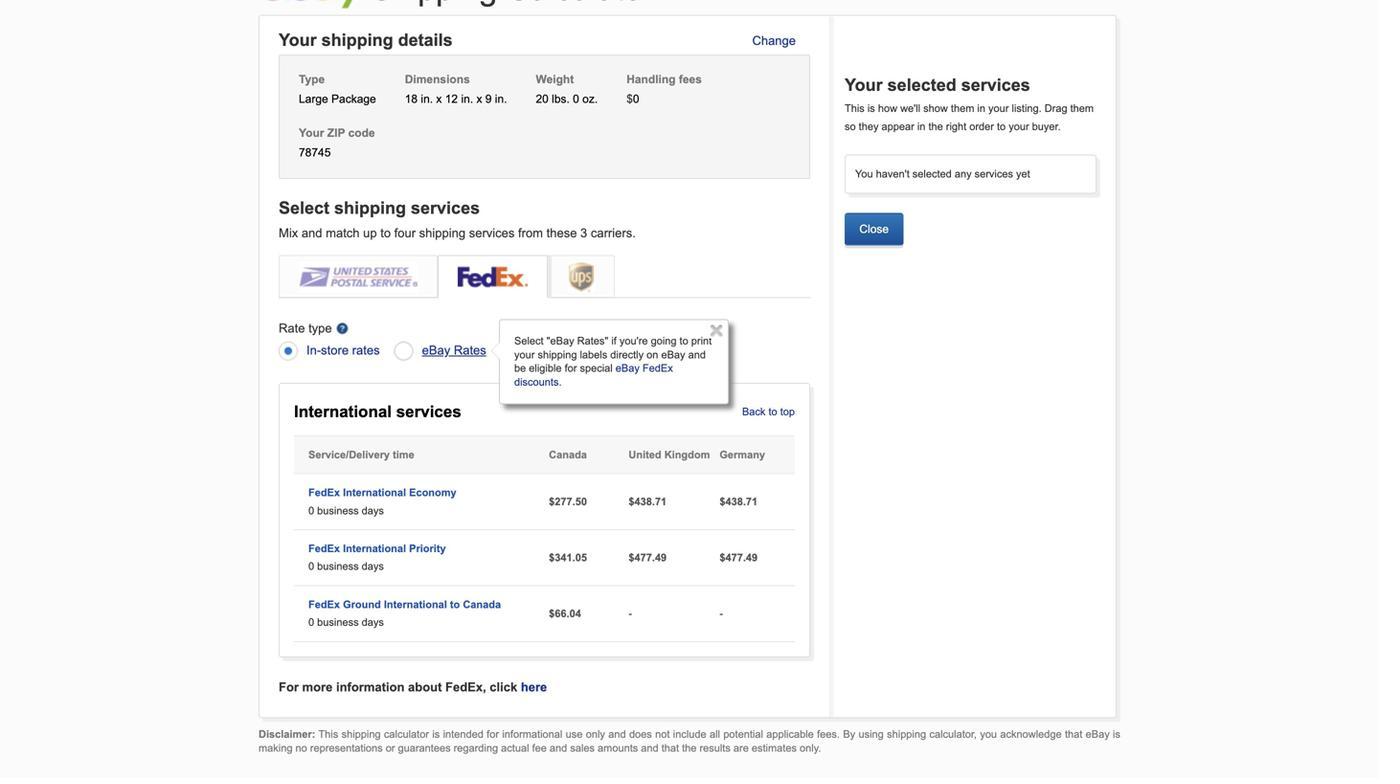 Task type: locate. For each thing, give the bounding box(es) containing it.
1 horizontal spatial x
[[477, 93, 482, 105]]

ebay fedex discounts link
[[515, 363, 673, 388]]

your zip code 78745
[[299, 126, 375, 159]]

services up four
[[411, 198, 480, 218]]

in-store rates link
[[307, 340, 380, 361]]

rates
[[454, 344, 487, 358]]

four
[[394, 226, 416, 240]]

0 vertical spatial this
[[845, 103, 865, 115]]

1 vertical spatial select
[[515, 335, 544, 347]]

0 inside fedex international economy 0 business days
[[309, 505, 314, 517]]

1 horizontal spatial is
[[868, 103, 876, 115]]

3 business from the top
[[317, 617, 359, 629]]

you
[[856, 168, 873, 180]]

days inside fedex ground international to canada 0 business days
[[362, 617, 384, 629]]

dimensions
[[405, 73, 470, 86]]

to right up
[[381, 226, 391, 240]]

fedex inside fedex international priority 0 business days
[[309, 543, 340, 555]]

fedex down service/delivery
[[309, 487, 340, 499]]

0 vertical spatial days
[[362, 505, 384, 517]]

2 horizontal spatial in.
[[495, 93, 507, 105]]

international inside fedex international priority 0 business days
[[343, 543, 406, 555]]

1 horizontal spatial in.
[[461, 93, 473, 105]]

ebay inside select "ebay rates" if you're going to print your shipping labels directly on ebay and be eligible for special
[[662, 349, 686, 361]]

them right drag at the right
[[1071, 103, 1094, 115]]

your down 'ebay logo'
[[279, 30, 317, 50]]

your up how
[[845, 75, 883, 95]]

0 vertical spatial in
[[978, 103, 986, 115]]

18
[[405, 93, 418, 105]]

and
[[302, 226, 322, 240], [689, 349, 706, 361], [609, 729, 626, 741], [550, 743, 567, 755], [641, 743, 659, 755]]

0 vertical spatial selected
[[888, 75, 957, 95]]

days up ground
[[362, 561, 384, 573]]

your up be
[[515, 349, 535, 361]]

and right mix
[[302, 226, 322, 240]]

your
[[279, 30, 317, 50], [845, 75, 883, 95], [299, 126, 324, 139]]

0 horizontal spatial x
[[436, 93, 442, 105]]

international right ground
[[384, 599, 447, 611]]

print
[[692, 335, 712, 347]]

is up the "guarantees" on the bottom left of the page
[[432, 729, 440, 741]]

2 vertical spatial your
[[299, 126, 324, 139]]

international services
[[294, 403, 462, 421]]

0 vertical spatial for
[[565, 363, 577, 375]]

fedex ground international to canada 0 business days
[[309, 599, 501, 629]]

select inside select "ebay rates" if you're going to print your shipping labels directly on ebay and be eligible for special
[[515, 335, 544, 347]]

0 inside 'handling fees $ 0'
[[633, 93, 640, 105]]

1 vertical spatial the
[[682, 743, 697, 755]]

services left yet
[[975, 168, 1014, 180]]

0 horizontal spatial this
[[319, 729, 338, 741]]

1 vertical spatial days
[[362, 561, 384, 573]]

$477.49
[[629, 552, 667, 564], [720, 552, 758, 564]]

0 vertical spatial your
[[989, 103, 1009, 115]]

0 horizontal spatial canada
[[463, 599, 501, 611]]

1 vertical spatial in
[[918, 121, 926, 133]]

1 horizontal spatial them
[[1071, 103, 1094, 115]]

ground
[[343, 599, 381, 611]]

1 horizontal spatial that
[[1065, 729, 1083, 741]]

0 for fedex international economy 0 business days
[[309, 505, 314, 517]]

ebay down "directly"
[[616, 363, 640, 375]]

select inside the select shipping services mix and match up to four shipping services from these 3 carriers.
[[279, 198, 330, 218]]

your up order
[[989, 103, 1009, 115]]

and down print
[[689, 349, 706, 361]]

amounts
[[598, 743, 638, 755]]

ebay fedex discounts
[[515, 363, 673, 388]]

days inside fedex international economy 0 business days
[[362, 505, 384, 517]]

0 horizontal spatial $477.49
[[629, 552, 667, 564]]

them up right
[[951, 103, 975, 115]]

if
[[612, 335, 617, 347]]

2 in. from the left
[[461, 93, 473, 105]]

select up be
[[515, 335, 544, 347]]

0 horizontal spatial the
[[682, 743, 697, 755]]

selected left any
[[913, 168, 952, 180]]

fedex inside fedex ground international to canada 0 business days
[[309, 599, 340, 611]]

your inside select "ebay rates" if you're going to print your shipping labels directly on ebay and be eligible for special
[[515, 349, 535, 361]]

days down ground
[[362, 617, 384, 629]]

and inside select "ebay rates" if you're going to print your shipping labels directly on ebay and be eligible for special
[[689, 349, 706, 361]]

drag
[[1045, 103, 1068, 115]]

1 horizontal spatial $477.49
[[720, 552, 758, 564]]

1 days from the top
[[362, 505, 384, 517]]

your up 78745 at left top
[[299, 126, 324, 139]]

is left how
[[868, 103, 876, 115]]

services left from in the top of the page
[[469, 226, 515, 240]]

acknowledge
[[1001, 729, 1062, 741]]

to inside fedex ground international to canada 0 business days
[[450, 599, 460, 611]]

fedex left ground
[[309, 599, 340, 611]]

1 vertical spatial your
[[845, 75, 883, 95]]

from
[[518, 226, 543, 240]]

order
[[970, 121, 995, 133]]

services up listing.
[[962, 75, 1031, 95]]

$438.71 down germany
[[720, 496, 758, 508]]

and inside the select shipping services mix and match up to four shipping services from these 3 carriers.
[[302, 226, 322, 240]]

up
[[363, 226, 377, 240]]

disclaimer:
[[259, 729, 316, 741]]

to inside your selected services this is how we'll show them in your listing. drag them so they appear in the right order to your buyer.
[[997, 121, 1006, 133]]

select
[[279, 198, 330, 218], [515, 335, 544, 347]]

1 horizontal spatial select
[[515, 335, 544, 347]]

applicable
[[767, 729, 814, 741]]

priority
[[409, 543, 446, 555]]

for
[[565, 363, 577, 375], [487, 729, 499, 741]]

canada up $277.50
[[549, 449, 587, 461]]

ebay right acknowledge
[[1086, 729, 1110, 741]]

by
[[843, 729, 856, 741]]

that right acknowledge
[[1065, 729, 1083, 741]]

x left the 12
[[436, 93, 442, 105]]

that
[[1065, 729, 1083, 741], [662, 743, 679, 755]]

your down listing.
[[1009, 121, 1030, 133]]

$438.71 down united at bottom
[[629, 496, 667, 508]]

in. right the 12
[[461, 93, 473, 105]]

business down service/delivery
[[317, 505, 359, 517]]

your for your shipping details
[[279, 30, 317, 50]]

for up regarding
[[487, 729, 499, 741]]

code
[[348, 126, 375, 139]]

shipping up "type large package"
[[322, 30, 393, 50]]

0 horizontal spatial them
[[951, 103, 975, 115]]

service/delivery time
[[309, 449, 415, 461]]

your
[[989, 103, 1009, 115], [1009, 121, 1030, 133], [515, 349, 535, 361]]

0
[[573, 93, 580, 105], [633, 93, 640, 105], [309, 505, 314, 517], [309, 561, 314, 573], [309, 617, 314, 629]]

for left special
[[565, 363, 577, 375]]

how
[[878, 103, 898, 115]]

you
[[980, 729, 998, 741]]

business inside fedex international economy 0 business days
[[317, 505, 359, 517]]

the down show
[[929, 121, 944, 133]]

0 horizontal spatial for
[[487, 729, 499, 741]]

select for "ebay
[[515, 335, 544, 347]]

package
[[332, 93, 376, 105]]

0 vertical spatial your
[[279, 30, 317, 50]]

is
[[868, 103, 876, 115], [432, 729, 440, 741], [1113, 729, 1121, 741]]

the down include
[[682, 743, 697, 755]]

shipping right using
[[887, 729, 927, 741]]

weight 20 lbs. 0 oz.
[[536, 73, 598, 105]]

fedex inside fedex international economy 0 business days
[[309, 487, 340, 499]]

this up representations
[[319, 729, 338, 741]]

0 inside weight 20 lbs. 0 oz.
[[573, 93, 580, 105]]

0 vertical spatial the
[[929, 121, 944, 133]]

calculator
[[384, 729, 429, 741]]

1 vertical spatial this
[[319, 729, 338, 741]]

1 horizontal spatial canada
[[549, 449, 587, 461]]

your for your selected services this is how we'll show them in your listing. drag them so they appear in the right order to your buyer.
[[845, 75, 883, 95]]

in down we'll
[[918, 121, 926, 133]]

large
[[299, 93, 328, 105]]

0 inside fedex international priority 0 business days
[[309, 561, 314, 573]]

selected up we'll
[[888, 75, 957, 95]]

details
[[398, 30, 453, 50]]

for inside this shipping calculator is intended for informational use only and does not include all potential applicable fees. by using shipping calculator, you acknowledge that ebay is making no representations or guarantees regarding actual fee and sales amounts and that the results are estimates only.
[[487, 729, 499, 741]]

$438.71
[[629, 496, 667, 508], [720, 496, 758, 508]]

discounts
[[515, 376, 559, 388]]

1 horizontal spatial $438.71
[[720, 496, 758, 508]]

handling
[[627, 73, 676, 86]]

1 them from the left
[[951, 103, 975, 115]]

shipping up representations
[[342, 729, 381, 741]]

x left 9 at the left of the page
[[477, 93, 482, 105]]

2 vertical spatial days
[[362, 617, 384, 629]]

to right order
[[997, 121, 1006, 133]]

selected inside your selected services this is how we'll show them in your listing. drag them so they appear in the right order to your buyer.
[[888, 75, 957, 95]]

0 horizontal spatial in.
[[421, 93, 433, 105]]

to up fedex,
[[450, 599, 460, 611]]

and up amounts
[[609, 729, 626, 741]]

to left print
[[680, 335, 689, 347]]

1 horizontal spatial the
[[929, 121, 944, 133]]

this up so
[[845, 103, 865, 115]]

2 business from the top
[[317, 561, 359, 573]]

1 vertical spatial business
[[317, 561, 359, 573]]

ebay inside this shipping calculator is intended for informational use only and does not include all potential applicable fees. by using shipping calculator, you acknowledge that ebay is making no representations or guarantees regarding actual fee and sales amounts and that the results are estimates only.
[[1086, 729, 1110, 741]]

2 vertical spatial your
[[515, 349, 535, 361]]

your inside your zip code 78745
[[299, 126, 324, 139]]

all
[[710, 729, 721, 741]]

0 horizontal spatial that
[[662, 743, 679, 755]]

0 vertical spatial business
[[317, 505, 359, 517]]

is right acknowledge
[[1113, 729, 1121, 741]]

shipping down "ebay
[[538, 349, 577, 361]]

eligible
[[529, 363, 562, 375]]

international down fedex international economy 0 business days
[[343, 543, 406, 555]]

type
[[299, 73, 325, 86]]

3 days from the top
[[362, 617, 384, 629]]

fedex down 'on' in the top left of the page
[[643, 363, 673, 375]]

days inside fedex international priority 0 business days
[[362, 561, 384, 573]]

1 vertical spatial for
[[487, 729, 499, 741]]

fedex for fedex international economy 0 business days
[[309, 487, 340, 499]]

business inside fedex international priority 0 business days
[[317, 561, 359, 573]]

for more information about fedex, click here
[[279, 681, 547, 695]]

fedex international priority 0 business days
[[309, 543, 446, 573]]

services
[[962, 75, 1031, 95], [975, 168, 1014, 180], [411, 198, 480, 218], [469, 226, 515, 240], [396, 403, 462, 421]]

ebay down going
[[662, 349, 686, 361]]

days for priority
[[362, 561, 384, 573]]

in. right 18
[[421, 93, 433, 105]]

canada down press enter to select fedex international priority "list item"
[[463, 599, 501, 611]]

change link
[[738, 25, 811, 56]]

fedex down fedex international economy 0 business days
[[309, 543, 340, 555]]

1 vertical spatial canada
[[463, 599, 501, 611]]

0 horizontal spatial -
[[629, 608, 632, 620]]

select up mix
[[279, 198, 330, 218]]

international down 'service/delivery time'
[[343, 487, 406, 499]]

going
[[651, 335, 677, 347]]

days up fedex international priority 0 business days
[[362, 505, 384, 517]]

services up time
[[396, 403, 462, 421]]

economy
[[409, 487, 457, 499]]

1 business from the top
[[317, 505, 359, 517]]

business up ground
[[317, 561, 359, 573]]

2 vertical spatial business
[[317, 617, 359, 629]]

dimensions 18 in. x 12 in. x 9 in.
[[405, 73, 507, 105]]

0 vertical spatial select
[[279, 198, 330, 218]]

here
[[521, 681, 547, 695]]

and right fee
[[550, 743, 567, 755]]

2 days from the top
[[362, 561, 384, 573]]

to left top
[[769, 406, 778, 418]]

1 horizontal spatial for
[[565, 363, 577, 375]]

here link
[[521, 681, 547, 695]]

1 horizontal spatial this
[[845, 103, 865, 115]]

0 horizontal spatial select
[[279, 198, 330, 218]]

shipping
[[322, 30, 393, 50], [334, 198, 406, 218], [419, 226, 466, 240], [538, 349, 577, 361], [342, 729, 381, 741], [887, 729, 927, 741]]

that down 'not'
[[662, 743, 679, 755]]

this inside your selected services this is how we'll show them in your listing. drag them so they appear in the right order to your buyer.
[[845, 103, 865, 115]]

9
[[486, 93, 492, 105]]

they
[[859, 121, 879, 133]]

we'll
[[901, 103, 921, 115]]

0 horizontal spatial $438.71
[[629, 496, 667, 508]]

business down ground
[[317, 617, 359, 629]]

ebay inside "ebay fedex discounts"
[[616, 363, 640, 375]]

your inside your selected services this is how we'll show them in your listing. drag them so they appear in the right order to your buyer.
[[845, 75, 883, 95]]

2 horizontal spatial is
[[1113, 729, 1121, 741]]

option group
[[279, 320, 811, 405]]

to
[[997, 121, 1006, 133], [381, 226, 391, 240], [680, 335, 689, 347], [769, 406, 778, 418], [450, 599, 460, 611]]

match
[[326, 226, 360, 240]]

rate type
[[279, 321, 332, 336]]

1 horizontal spatial -
[[720, 608, 723, 620]]

in. right 9 at the left of the page
[[495, 93, 507, 105]]

days
[[362, 505, 384, 517], [362, 561, 384, 573], [362, 617, 384, 629]]

ebay
[[422, 344, 451, 358], [662, 349, 686, 361], [616, 363, 640, 375], [1086, 729, 1110, 741]]

in up order
[[978, 103, 986, 115]]



Task type: describe. For each thing, give the bounding box(es) containing it.
appear
[[882, 121, 915, 133]]

more
[[302, 681, 333, 695]]

to inside the select shipping services mix and match up to four shipping services from these 3 carriers.
[[381, 226, 391, 240]]

estimates
[[752, 743, 797, 755]]

fees
[[679, 73, 702, 86]]

show
[[924, 103, 948, 115]]

information
[[336, 681, 405, 695]]

yet
[[1017, 168, 1031, 180]]

ebay rates link
[[422, 340, 487, 361]]

1 - from the left
[[629, 608, 632, 620]]

back
[[743, 406, 766, 418]]

regarding
[[454, 743, 498, 755]]

0 for handling fees $ 0
[[633, 93, 640, 105]]

the inside this shipping calculator is intended for informational use only and does not include all potential applicable fees. by using shipping calculator, you acknowledge that ebay is making no representations or guarantees regarding actual fee and sales amounts and that the results are estimates only.
[[682, 743, 697, 755]]

0 for fedex international priority 0 business days
[[309, 561, 314, 573]]

select shipping services mix and match up to four shipping services from these 3 carriers.
[[279, 198, 636, 240]]

calculator,
[[930, 729, 977, 741]]

these
[[547, 226, 577, 240]]

days for economy
[[362, 505, 384, 517]]

about
[[408, 681, 442, 695]]

weight
[[536, 73, 574, 86]]

Online rates radio
[[394, 340, 417, 363]]

rates
[[352, 344, 380, 358]]

2 - from the left
[[720, 608, 723, 620]]

fees.
[[817, 729, 840, 741]]

0 horizontal spatial in
[[918, 121, 926, 133]]

3
[[581, 226, 588, 240]]

lbs.
[[552, 93, 570, 105]]

in-
[[307, 344, 321, 358]]

0 inside fedex ground international to canada 0 business days
[[309, 617, 314, 629]]

1 vertical spatial your
[[1009, 121, 1030, 133]]

for
[[279, 681, 299, 695]]

2 them from the left
[[1071, 103, 1094, 115]]

is inside your selected services this is how we'll show them in your listing. drag them so they appear in the right order to your buyer.
[[868, 103, 876, 115]]

not
[[656, 729, 670, 741]]

international inside fedex ground international to canada 0 business days
[[384, 599, 447, 611]]

close button
[[845, 213, 904, 246]]

potential
[[724, 729, 764, 741]]

ebay logo image
[[259, 0, 364, 9]]

international up service/delivery
[[294, 403, 392, 421]]

type
[[309, 321, 332, 336]]

services inside your selected services this is how we'll show them in your listing. drag them so they appear in the right order to your buyer.
[[962, 75, 1031, 95]]

time
[[393, 449, 415, 461]]

carriers.
[[591, 226, 636, 240]]

be
[[515, 363, 526, 375]]

fedex for fedex ground international to canada 0 business days
[[309, 599, 340, 611]]

$277.50
[[549, 496, 587, 508]]

ebay rates
[[422, 344, 487, 358]]

fedex international economy 0 business days
[[309, 487, 457, 517]]

0 vertical spatial canada
[[549, 449, 587, 461]]

business for fedex international priority 0 business days
[[317, 561, 359, 573]]

store
[[321, 344, 349, 358]]

this inside this shipping calculator is intended for informational use only and does not include all potential applicable fees. by using shipping calculator, you acknowledge that ebay is making no representations or guarantees regarding actual fee and sales amounts and that the results are estimates only.
[[319, 729, 338, 741]]

1 vertical spatial selected
[[913, 168, 952, 180]]

does
[[629, 729, 652, 741]]

business for fedex international economy 0 business days
[[317, 505, 359, 517]]

$
[[627, 93, 633, 105]]

and down 'does'
[[641, 743, 659, 755]]

intended
[[443, 729, 484, 741]]

rate
[[279, 321, 305, 336]]

informational
[[502, 729, 563, 741]]

shipping inside select "ebay rates" if you're going to print your shipping labels directly on ebay and be eligible for special
[[538, 349, 577, 361]]

0 vertical spatial that
[[1065, 729, 1083, 741]]

canada inside fedex ground international to canada 0 business days
[[463, 599, 501, 611]]

back to top
[[743, 406, 795, 418]]

using
[[859, 729, 884, 741]]

only.
[[800, 743, 822, 755]]

ebay right online rates option
[[422, 344, 451, 358]]

buyer.
[[1033, 121, 1061, 133]]

2 x from the left
[[477, 93, 482, 105]]

the inside your selected services this is how we'll show them in your listing. drag them so they appear in the right order to your buyer.
[[929, 121, 944, 133]]

shipping up up
[[334, 198, 406, 218]]

1 horizontal spatial in
[[978, 103, 986, 115]]

on
[[647, 349, 659, 361]]

press enter to select fedex international priority list item
[[294, 531, 795, 587]]

representations
[[310, 743, 383, 755]]

In-store rates radio
[[279, 340, 302, 363]]

1 vertical spatial that
[[662, 743, 679, 755]]

$341.05
[[549, 552, 587, 564]]

your for your zip code 78745
[[299, 126, 324, 139]]

shipping right four
[[419, 226, 466, 240]]

handling fees $ 0
[[627, 73, 702, 105]]

use
[[566, 729, 583, 741]]

fee
[[532, 743, 547, 755]]

2 $477.49 from the left
[[720, 552, 758, 564]]

press enter to select fedex ground international to canada list item
[[294, 587, 795, 643]]

only
[[586, 729, 605, 741]]

select for shipping
[[279, 198, 330, 218]]

type large package
[[299, 73, 376, 105]]

directly
[[611, 349, 644, 361]]

fedex inside "ebay fedex discounts"
[[643, 363, 673, 375]]

are
[[734, 743, 749, 755]]

international services link
[[294, 403, 462, 421]]

1 $438.71 from the left
[[629, 496, 667, 508]]

listing.
[[1012, 103, 1042, 115]]

haven't
[[876, 168, 910, 180]]

1 x from the left
[[436, 93, 442, 105]]

for inside select "ebay rates" if you're going to print your shipping labels directly on ebay and be eligible for special
[[565, 363, 577, 375]]

no
[[296, 743, 307, 755]]

oz.
[[583, 93, 598, 105]]

rates"
[[577, 335, 609, 347]]

in-store rates
[[307, 344, 380, 358]]

fedex for fedex international priority 0 business days
[[309, 543, 340, 555]]

option group containing in-store rates
[[279, 320, 811, 405]]

0 for weight 20 lbs. 0 oz.
[[573, 93, 580, 105]]

business inside fedex ground international to canada 0 business days
[[317, 617, 359, 629]]

this shipping calculator is intended for informational use only and does not include all potential applicable fees. by using shipping calculator, you acknowledge that ebay is making no representations or guarantees regarding actual fee and sales amounts and that the results are estimates only.
[[259, 729, 1121, 755]]

2 $438.71 from the left
[[720, 496, 758, 508]]

you haven't selected any services yet
[[856, 168, 1031, 180]]

united
[[629, 449, 662, 461]]

3 in. from the left
[[495, 93, 507, 105]]

guarantees
[[398, 743, 451, 755]]

you're
[[620, 335, 648, 347]]

international inside fedex international economy 0 business days
[[343, 487, 406, 499]]

0 horizontal spatial is
[[432, 729, 440, 741]]

making
[[259, 743, 293, 755]]

or
[[386, 743, 395, 755]]

$66.04
[[549, 608, 581, 620]]

1 in. from the left
[[421, 93, 433, 105]]

close
[[860, 223, 889, 235]]

1 $477.49 from the left
[[629, 552, 667, 564]]

12
[[445, 93, 458, 105]]

top
[[781, 406, 795, 418]]

kingdom
[[665, 449, 710, 461]]

your selected services this is how we'll show them in your listing. drag them so they appear in the right order to your buyer.
[[845, 75, 1094, 133]]

service/delivery
[[309, 449, 390, 461]]

fedex,
[[446, 681, 486, 695]]

.
[[559, 376, 562, 388]]

united kingdom germany
[[629, 449, 766, 461]]

press enter to select fedex international economy list item
[[294, 475, 795, 531]]

to inside select "ebay rates" if you're going to print your shipping labels directly on ebay and be eligible for special
[[680, 335, 689, 347]]



Task type: vqa. For each thing, say whether or not it's contained in the screenshot.
North America link
no



